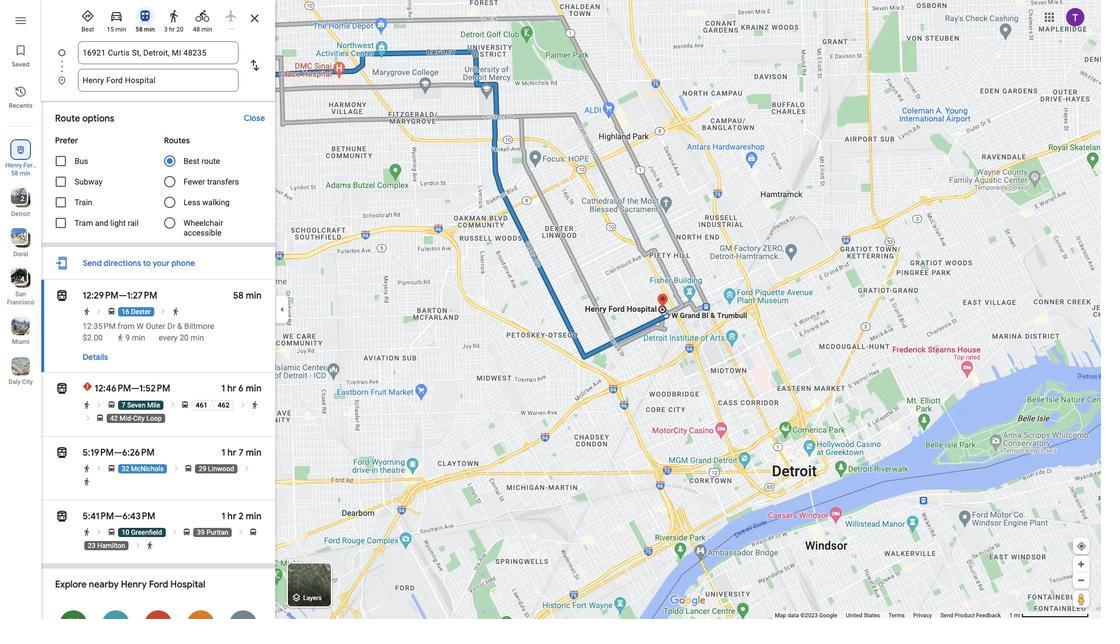 Task type: describe. For each thing, give the bounding box(es) containing it.
23
[[88, 542, 95, 550]]

12:29 pm
[[83, 290, 119, 302]]

bus image for 7 seven mile
[[107, 401, 116, 409]]

bus image for 29 linwood
[[184, 465, 193, 473]]

walking image
[[116, 334, 125, 342]]

close button
[[238, 108, 271, 128]]

city inside directions main content
[[133, 415, 145, 423]]

bus image for 42 mid-city loop
[[96, 414, 104, 423]]

henry inside the henry ford hospital
[[5, 162, 22, 169]]

1 hr 2 min
[[222, 511, 262, 522]]

2 inside directions main content
[[239, 511, 244, 522]]

32
[[122, 465, 129, 473]]

zoom in image
[[1077, 560, 1086, 569]]

, then image up 23 hamilton on the bottom
[[95, 528, 104, 537]]

bus image for 39 puritan
[[183, 528, 191, 537]]

5:41 pm — 6:43 pm
[[83, 511, 155, 522]]

10 greenfield
[[122, 529, 162, 537]]

explore nearby henry ford hospital
[[55, 579, 205, 591]]

city inside "button"
[[22, 379, 33, 386]]

transit image for 5:41 pm
[[55, 509, 69, 525]]

directions
[[104, 258, 141, 268]]

1 horizontal spatial 7
[[239, 447, 244, 459]]

20 inside directions main content
[[180, 333, 189, 342]]

directions main content
[[41, 0, 275, 619]]

send product feedback button
[[941, 612, 1001, 619]]

outer
[[146, 322, 165, 331]]

dr
[[167, 322, 175, 331]]

©2023
[[800, 613, 818, 619]]

 for 5:19 pm
[[55, 445, 69, 461]]

&
[[177, 322, 182, 331]]

, then image left 42
[[83, 414, 92, 423]]

16 dexter
[[122, 308, 151, 316]]

2 for detroit
[[20, 195, 24, 203]]

recents button
[[0, 80, 41, 112]]

nearby
[[89, 579, 119, 591]]

show your location image
[[1076, 541, 1087, 552]]

1:52 pm
[[139, 383, 170, 395]]

states
[[864, 613, 880, 619]]

1 mi
[[1010, 613, 1021, 619]]

from
[[118, 322, 135, 331]]

your
[[153, 258, 170, 268]]

6:43 pm
[[122, 511, 155, 522]]

none field the starting point 16921 curtis st, detroit, mi 48235
[[83, 41, 234, 64]]

walking
[[202, 198, 230, 207]]

5:19 pm — 6:26 pm
[[83, 447, 155, 459]]

58 inside the  list
[[11, 170, 18, 177]]

461
[[196, 401, 207, 409]]

menu image
[[14, 14, 28, 28]]

4
[[20, 275, 24, 283]]

best for best route
[[184, 157, 200, 166]]

walking image
[[167, 9, 181, 23]]

restaurants image
[[67, 618, 80, 619]]

29
[[199, 465, 206, 473]]

Best radio
[[76, 5, 100, 34]]

every 20 min
[[159, 333, 204, 342]]

15 min radio
[[104, 5, 128, 34]]

12:35 pm from w outer dr & biltmore $2.00
[[83, 322, 214, 342]]

linwood
[[208, 465, 234, 473]]

send for send directions to your phone
[[83, 258, 102, 268]]

15 min
[[107, 26, 126, 33]]

bus image for 10 greenfield
[[107, 528, 116, 537]]

rail
[[128, 219, 139, 228]]

tram and light rail
[[75, 219, 139, 228]]

3
[[164, 26, 168, 33]]

transfers
[[207, 177, 239, 186]]

48 min radio
[[190, 5, 214, 34]]

hr for 6
[[227, 383, 236, 395]]

1 for 1 hr 2 min
[[222, 511, 225, 522]]

layers
[[303, 595, 322, 602]]

6
[[238, 383, 244, 395]]

bus image left 461
[[181, 401, 189, 409]]

 left alert tooltip
[[55, 381, 69, 397]]

accessible
[[184, 228, 221, 237]]

greenfield
[[131, 529, 162, 537]]

1 for 1 hr 6 min
[[221, 383, 225, 395]]

route options
[[55, 113, 114, 124]]

1 mi button
[[1010, 613, 1089, 619]]

$2.00
[[83, 333, 103, 342]]

58 min inside directions main content
[[233, 290, 262, 302]]

hr for 7
[[227, 447, 236, 459]]

biltmore
[[184, 322, 214, 331]]

ford inside directions main content
[[149, 579, 168, 591]]

driving image
[[110, 9, 123, 23]]

, then image down 1 hr 6 min
[[238, 401, 247, 409]]

mile
[[147, 401, 160, 409]]

42
[[110, 415, 118, 423]]

mcnichols
[[131, 465, 164, 473]]

best route
[[184, 157, 220, 166]]

every
[[159, 333, 178, 342]]

, then image down 1 hr 2 min
[[237, 528, 245, 537]]

58 inside directions main content
[[233, 290, 244, 302]]

map
[[775, 613, 786, 619]]

seven
[[127, 401, 146, 409]]

tram
[[75, 219, 93, 228]]

0 horizontal spatial 7
[[122, 401, 125, 409]]

1 hr 6 min
[[221, 383, 262, 395]]

routes
[[164, 135, 190, 146]]

min inside radio
[[115, 26, 126, 33]]

bus image for 23 hamilton
[[249, 528, 258, 537]]

details
[[83, 352, 108, 362]]

hr for 20
[[169, 26, 175, 33]]

5:41 pm
[[83, 511, 114, 522]]

details button
[[77, 347, 114, 368]]

and
[[95, 219, 108, 228]]

daly
[[8, 379, 21, 386]]

1 hr 7 min
[[222, 447, 262, 459]]

3 hr 20
[[164, 26, 183, 33]]

7 seven mile
[[122, 401, 160, 409]]

bus image for 16 dexter
[[107, 307, 116, 316]]

google account: tyler black  
(blacklashes1000@gmail.com) image
[[1066, 8, 1085, 26]]

route
[[55, 113, 80, 124]]

20 inside radio
[[176, 26, 183, 33]]

privacy
[[913, 613, 932, 619]]

best for best
[[81, 26, 94, 33]]

— for 5:41 pm
[[114, 511, 122, 522]]

collapse side panel image
[[276, 303, 288, 316]]

, then image down 12:46 pm
[[95, 401, 104, 409]]

zoom out image
[[1077, 576, 1086, 585]]

hr for 2
[[227, 511, 236, 522]]

— for 12:29 pm
[[119, 290, 127, 302]]

39 puritan
[[197, 529, 228, 537]]

explore
[[55, 579, 87, 591]]

— for 12:46 pm
[[131, 383, 139, 395]]

min inside the  list
[[20, 170, 30, 177]]

bars image
[[151, 618, 165, 619]]



Task type: locate. For each thing, give the bounding box(es) containing it.
— up 32
[[114, 447, 122, 459]]

flights image
[[224, 9, 238, 23]]

0 horizontal spatial ford
[[23, 162, 36, 169]]

mi
[[1014, 613, 1021, 619]]

39
[[197, 529, 205, 537]]

none field destination henry ford hospital
[[83, 69, 234, 92]]

2 places element up detroit
[[12, 194, 24, 204]]

2 list item from the top
[[41, 69, 275, 92]]

5:19 pm
[[83, 447, 114, 459]]

 inside list
[[15, 143, 26, 156]]

transit image
[[138, 9, 152, 23], [55, 381, 69, 397]]

francisco
[[7, 299, 34, 306]]

2 for doral
[[20, 235, 24, 243]]

1 none field from the top
[[83, 41, 234, 64]]

wheelchair accessible
[[184, 219, 223, 237]]

48
[[193, 26, 200, 33]]

list inside google maps element
[[41, 41, 275, 92]]

bus
[[75, 157, 88, 166]]

 for 12:29 pm
[[55, 288, 69, 304]]

city
[[22, 379, 33, 386], [133, 415, 145, 423]]

transit image for 12:29 pm
[[55, 288, 69, 304]]

0 horizontal spatial 58
[[11, 170, 18, 177]]

walk image up 12:35 pm
[[83, 307, 91, 316]]

transit image left 5:19 pm
[[55, 445, 69, 461]]

1
[[221, 383, 225, 395], [222, 447, 225, 459], [222, 511, 225, 522], [1010, 613, 1013, 619]]

2 places element up doral
[[12, 234, 24, 244]]

best travel modes image
[[81, 9, 95, 23]]

None field
[[83, 41, 234, 64], [83, 69, 234, 92]]

henry right nearby
[[121, 579, 147, 591]]

1 vertical spatial 58 min
[[11, 170, 30, 177]]

recents
[[9, 102, 32, 110]]

12:35 pm
[[83, 322, 116, 331]]

walk image up 23
[[83, 528, 91, 537]]

show street view coverage image
[[1073, 591, 1090, 608]]

hospital inside the henry ford hospital
[[9, 170, 32, 177]]

1 vertical spatial 7
[[239, 447, 244, 459]]

transit image inside 58 min option
[[138, 9, 152, 23]]

1 list item from the top
[[41, 41, 275, 78]]

none field down 3
[[83, 41, 234, 64]]

0 horizontal spatial 58 min
[[11, 170, 30, 177]]

0 vertical spatial best
[[81, 26, 94, 33]]

1 horizontal spatial city
[[133, 415, 145, 423]]

walk image
[[251, 401, 259, 409], [83, 465, 91, 473], [83, 478, 91, 486], [146, 541, 154, 550]]

2 none field from the top
[[83, 69, 234, 92]]

prefer
[[55, 135, 78, 146]]

henry inside directions main content
[[121, 579, 147, 591]]

ford inside the henry ford hospital
[[23, 162, 36, 169]]

city down 7 seven mile
[[133, 415, 145, 423]]

product
[[955, 613, 975, 619]]

send directions to your phone
[[83, 258, 195, 268]]

doral
[[13, 251, 28, 258]]

0 vertical spatial none field
[[83, 41, 234, 64]]

hamilton
[[97, 542, 125, 550]]

send
[[83, 258, 102, 268], [941, 613, 953, 619]]

1 horizontal spatial send
[[941, 613, 953, 619]]

1 vertical spatial best
[[184, 157, 200, 166]]

1 vertical spatial ford
[[149, 579, 168, 591]]

0 horizontal spatial city
[[22, 379, 33, 386]]

9
[[125, 333, 130, 342]]

transit image left "5:41 pm"
[[55, 509, 69, 525]]

best down best travel modes icon
[[81, 26, 94, 33]]

1 transit image from the top
[[55, 288, 69, 304]]

2 vertical spatial 58 min
[[233, 290, 262, 302]]

daly city
[[8, 379, 33, 386]]

feedback
[[976, 613, 1001, 619]]

bus image down 1 hr 2 min
[[249, 528, 258, 537]]

hr right 3
[[169, 26, 175, 33]]

0 vertical spatial 2 places element
[[12, 194, 24, 204]]

bus image
[[181, 401, 189, 409], [107, 465, 116, 473], [184, 465, 193, 473], [107, 528, 116, 537]]

4 places element
[[12, 274, 24, 284]]

transit image left 12:29 pm
[[55, 288, 69, 304]]

footer containing map data ©2023 google
[[775, 612, 1010, 619]]

send inside send directions to your phone button
[[83, 258, 102, 268]]

less walking
[[184, 198, 230, 207]]

san
[[15, 291, 26, 298]]

, then image left 39 at the left
[[170, 528, 179, 537]]

0 horizontal spatial send
[[83, 258, 102, 268]]

1 left the mi
[[1010, 613, 1013, 619]]

2 horizontal spatial 58
[[233, 290, 244, 302]]

loop
[[146, 415, 162, 423]]

58 min
[[135, 26, 155, 33], [11, 170, 30, 177], [233, 290, 262, 302]]

daly city button
[[0, 353, 41, 388]]

reverse starting point and destination image
[[248, 58, 262, 72]]

— up 10
[[114, 511, 122, 522]]

close
[[244, 113, 265, 123]]

list item down 3
[[41, 41, 275, 78]]

0 vertical spatial 20
[[176, 26, 183, 33]]

58 min radio
[[133, 5, 157, 34]]

1 horizontal spatial transit image
[[138, 9, 152, 23]]

miami
[[12, 338, 29, 346]]

puritan
[[206, 529, 228, 537]]

20 down &
[[180, 333, 189, 342]]

phone
[[171, 258, 195, 268]]

bus image
[[107, 307, 116, 316], [107, 401, 116, 409], [96, 414, 104, 423], [183, 528, 191, 537], [249, 528, 258, 537]]

—
[[119, 290, 127, 302], [131, 383, 139, 395], [114, 447, 122, 459], [114, 511, 122, 522]]

2 places element for detroit
[[12, 194, 24, 204]]

Destination Henry Ford Hospital field
[[83, 73, 234, 87]]

transit image left alert tooltip
[[55, 381, 69, 397]]

 left "5:41 pm"
[[55, 509, 69, 525]]

 list
[[0, 0, 41, 619]]

1:27 pm
[[127, 290, 157, 302]]

bus image left 32
[[107, 465, 116, 473]]

best inside directions main content
[[184, 157, 200, 166]]

send left directions
[[83, 258, 102, 268]]

20
[[176, 26, 183, 33], [180, 333, 189, 342]]

2 places element for doral
[[12, 234, 24, 244]]

google
[[819, 613, 837, 619]]

w
[[137, 322, 144, 331]]

min
[[115, 26, 126, 33], [144, 26, 155, 33], [201, 26, 212, 33], [20, 170, 30, 177], [246, 290, 262, 302], [132, 333, 145, 342], [191, 333, 204, 342], [246, 383, 262, 395], [246, 447, 262, 459], [246, 511, 262, 522]]

58 inside option
[[135, 26, 143, 33]]

ford left prefer bus
[[23, 162, 36, 169]]

hr inside radio
[[169, 26, 175, 33]]

, then image down 10 greenfield
[[133, 541, 142, 550]]

min inside option
[[144, 26, 155, 33]]

0 horizontal spatial hospital
[[9, 170, 32, 177]]

, then image down 5:19 pm
[[95, 465, 104, 473]]

1 horizontal spatial 58 min
[[135, 26, 155, 33]]

walk image for 1 hr 6 min
[[83, 401, 91, 409]]

send inside send product feedback "button"
[[941, 613, 953, 619]]

1 for 1 hr 7 min
[[222, 447, 225, 459]]

1 vertical spatial none field
[[83, 69, 234, 92]]

0 vertical spatial 2
[[20, 195, 24, 203]]

less
[[184, 198, 200, 207]]

min inside option
[[201, 26, 212, 33]]

transit image
[[55, 288, 69, 304], [55, 445, 69, 461], [55, 509, 69, 525]]

9 min
[[125, 333, 145, 342]]

walk image for 58 min
[[83, 307, 91, 316]]

send product feedback
[[941, 613, 1001, 619]]

— up seven
[[131, 383, 139, 395]]

0 vertical spatial ford
[[23, 162, 36, 169]]

, then image up 12:35 pm
[[95, 307, 104, 316]]

transit image for 5:19 pm
[[55, 445, 69, 461]]

city right daly in the bottom of the page
[[22, 379, 33, 386]]

ford
[[23, 162, 36, 169], [149, 579, 168, 591]]

12:29 pm — 1:27 pm
[[83, 290, 157, 302]]

0 vertical spatial henry
[[5, 162, 22, 169]]

transit image containing 
[[55, 381, 69, 397]]

 for 5:41 pm
[[55, 509, 69, 525]]

hr up 'puritan'
[[227, 511, 236, 522]]

terms
[[889, 613, 905, 619]]

1 vertical spatial send
[[941, 613, 953, 619]]

united states button
[[846, 612, 880, 619]]

transit image right "driving" icon
[[138, 9, 152, 23]]

google maps element
[[0, 0, 1101, 619]]

walk image up &
[[171, 307, 180, 316]]

mid-
[[120, 415, 133, 423]]

alert tooltip
[[83, 382, 92, 391]]

footer
[[775, 612, 1010, 619]]

6:26 pm
[[122, 447, 155, 459]]

1 horizontal spatial ford
[[149, 579, 168, 591]]

walk image for 1 hr 2 min
[[83, 528, 91, 537]]

privacy button
[[913, 612, 932, 619]]

, then image down 1 hr 7 min
[[242, 465, 251, 473]]

dexter
[[131, 308, 151, 316]]

1 horizontal spatial best
[[184, 157, 200, 166]]

bus image left 42
[[96, 414, 104, 423]]

 left 12:29 pm
[[55, 288, 69, 304]]

1 horizontal spatial 58
[[135, 26, 143, 33]]

best inside radio
[[81, 26, 94, 33]]

1 horizontal spatial hospital
[[170, 579, 205, 591]]

16
[[122, 308, 129, 316]]

1 vertical spatial 20
[[180, 333, 189, 342]]

, then image up outer
[[159, 307, 168, 316]]

1 vertical spatial transit image
[[55, 381, 69, 397]]

0 vertical spatial send
[[83, 258, 102, 268]]

0 horizontal spatial best
[[81, 26, 94, 33]]

None radio
[[219, 5, 243, 29]]

send for send product feedback
[[941, 613, 953, 619]]

hospital
[[9, 170, 32, 177], [170, 579, 205, 591]]

2
[[20, 195, 24, 203], [20, 235, 24, 243], [239, 511, 244, 522]]

1 vertical spatial 2
[[20, 235, 24, 243]]

united
[[846, 613, 862, 619]]

bus image left 39 at the left
[[183, 528, 191, 537]]

462
[[218, 401, 230, 409]]

saved button
[[0, 39, 41, 71]]

0 vertical spatial hospital
[[9, 170, 32, 177]]

1 vertical spatial hospital
[[170, 579, 205, 591]]

2 vertical spatial 2
[[239, 511, 244, 522]]

1 horizontal spatial henry
[[121, 579, 147, 591]]

hr up linwood
[[227, 447, 236, 459]]

walk image down alert tooltip
[[83, 401, 91, 409]]

0 vertical spatial 7
[[122, 401, 125, 409]]

0 vertical spatial city
[[22, 379, 33, 386]]

Starting point 16921 Curtis St, Detroit, MI 48235 field
[[83, 46, 234, 60]]

2 vertical spatial 58
[[233, 290, 244, 302]]

, then image
[[95, 307, 104, 316], [159, 307, 168, 316], [169, 401, 177, 409], [95, 528, 104, 537], [170, 528, 179, 537], [133, 541, 142, 550]]

miami button
[[0, 313, 41, 348]]

0 vertical spatial transit image
[[55, 288, 69, 304]]

2 vertical spatial transit image
[[55, 509, 69, 525]]

close directions image
[[248, 11, 262, 25]]

prefer bus
[[55, 135, 88, 166]]

train
[[75, 198, 92, 207]]

list
[[41, 41, 275, 92]]

3 transit image from the top
[[55, 509, 69, 525]]

1 vertical spatial 58
[[11, 170, 18, 177]]

1 2 places element from the top
[[12, 194, 24, 204]]

cycling image
[[196, 9, 209, 23]]

hr left 6
[[227, 383, 236, 395]]

2 2 places element from the top
[[12, 234, 24, 244]]

1 for 1 mi
[[1010, 613, 1013, 619]]

, then image
[[95, 401, 104, 409], [238, 401, 247, 409], [83, 414, 92, 423], [95, 465, 104, 473], [172, 465, 181, 473], [242, 465, 251, 473], [237, 528, 245, 537]]

20 right 3
[[176, 26, 183, 33]]

— for 5:19 pm
[[114, 447, 122, 459]]

bus image left 29
[[184, 465, 193, 473]]

bus image for 32 mcnichols
[[107, 465, 116, 473]]

ford up the bars 'icon'
[[149, 579, 168, 591]]

0 vertical spatial 58 min
[[135, 26, 155, 33]]

1 up 462 at left bottom
[[221, 383, 225, 395]]

bus image up 42
[[107, 401, 116, 409]]

hospital up coffee image
[[170, 579, 205, 591]]

2 transit image from the top
[[55, 445, 69, 461]]

hospital inside directions main content
[[170, 579, 205, 591]]

list item down the starting point 16921 curtis st, detroit, mi 48235 field
[[41, 69, 275, 92]]

58 min inside option
[[135, 26, 155, 33]]

12:46 pm — 1:52 pm
[[94, 383, 170, 395]]

42 mid-city loop
[[110, 415, 162, 423]]

0 horizontal spatial henry
[[5, 162, 22, 169]]

23 hamilton
[[88, 542, 125, 550]]

0 horizontal spatial transit image
[[55, 381, 69, 397]]

data
[[788, 613, 799, 619]]

saved
[[12, 60, 30, 68]]

walk image
[[83, 307, 91, 316], [171, 307, 180, 316], [83, 401, 91, 409], [83, 528, 91, 537]]

15
[[107, 26, 114, 33]]

light
[[110, 219, 126, 228]]

united states
[[846, 613, 880, 619]]

bus image left 16
[[107, 307, 116, 316]]

10
[[122, 529, 129, 537]]

— up 16
[[119, 290, 127, 302]]

0 vertical spatial 58
[[135, 26, 143, 33]]

3 hr 20 radio
[[162, 5, 186, 34]]

1 vertical spatial city
[[133, 415, 145, 423]]

2 places element
[[12, 194, 24, 204], [12, 234, 24, 244]]

2 horizontal spatial 58 min
[[233, 290, 262, 302]]

footer inside google maps element
[[775, 612, 1010, 619]]

hospital up detroit
[[9, 170, 32, 177]]

terms button
[[889, 612, 905, 619]]

1 vertical spatial 2 places element
[[12, 234, 24, 244]]

list item
[[41, 41, 275, 78], [41, 69, 275, 92]]

, then image right mile
[[169, 401, 177, 409]]

1 vertical spatial transit image
[[55, 445, 69, 461]]

 up the henry ford hospital
[[15, 143, 26, 156]]

best left "route"
[[184, 157, 200, 166]]

send left product
[[941, 613, 953, 619]]

1 vertical spatial henry
[[121, 579, 147, 591]]

58
[[135, 26, 143, 33], [11, 170, 18, 177], [233, 290, 244, 302]]

1 up linwood
[[222, 447, 225, 459]]

subway
[[75, 177, 102, 186]]

29 linwood
[[199, 465, 234, 473]]

fewer transfers
[[184, 177, 239, 186]]

0 vertical spatial transit image
[[138, 9, 152, 23]]

coffee image
[[194, 618, 208, 619]]

bus image up hamilton at the bottom
[[107, 528, 116, 537]]

48 min
[[193, 26, 212, 33]]

more image
[[236, 618, 250, 619]]

wheelchair
[[184, 219, 223, 228]]

58 min inside the  list
[[11, 170, 30, 177]]

none field down the starting point 16921 curtis st, detroit, mi 48235 field
[[83, 69, 234, 92]]

henry up detroit
[[5, 162, 22, 169]]

send directions to your phone button
[[77, 252, 201, 275]]

hotels image
[[109, 618, 123, 619]]

1 up 'puritan'
[[222, 511, 225, 522]]

 left 5:19 pm
[[55, 445, 69, 461]]

, then image left 29
[[172, 465, 181, 473]]



Task type: vqa. For each thing, say whether or not it's contained in the screenshot.


